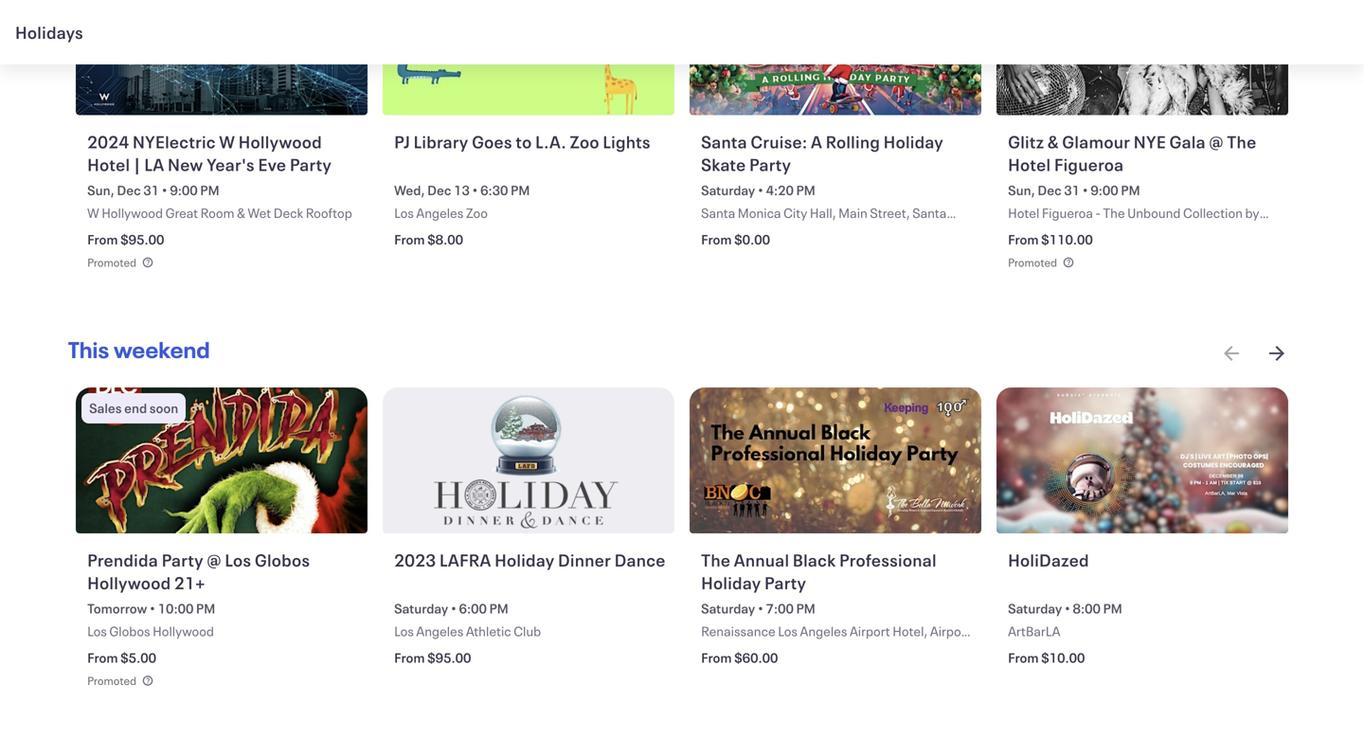 Task type: describe. For each thing, give the bounding box(es) containing it.
prendida party @ los globos hollywood 21+ tomorrow • 10:00 pm los globos hollywood from $5.00
[[87, 549, 310, 667]]

hall,
[[810, 204, 837, 222]]

angeles,
[[788, 642, 839, 659]]

rooftop
[[306, 204, 352, 222]]

city
[[784, 204, 808, 222]]

saturday inside saturday • 8:00 pm artbarla from $10.00
[[1009, 600, 1063, 617]]

• inside saturday • 6:00 pm los angeles athletic club from $95.00
[[451, 600, 457, 617]]

room
[[201, 204, 235, 222]]

saturday inside the annual black professional holiday party saturday • 7:00 pm renaissance los angeles airport hotel, airport boulevard, los angeles, ca, usa
[[701, 600, 756, 617]]

$10.00
[[1042, 649, 1086, 667]]

from inside the 2024 nyelectric w hollywood hotel | la new year's eve party sun, dec 31 •  9:00 pm w hollywood great room & wet deck rooftop from $95.00
[[87, 231, 118, 248]]

glamour
[[1063, 130, 1131, 153]]

holiday for the annual black professional holiday party
[[701, 571, 762, 594]]

los down 7:00
[[778, 623, 798, 640]]

nye
[[1134, 130, 1167, 153]]

pm inside saturday • 6:00 pm los angeles athletic club from $95.00
[[489, 600, 509, 617]]

from $0.00
[[701, 231, 771, 248]]

this weekend
[[68, 335, 210, 364]]

weekend
[[114, 335, 210, 364]]

sales
[[89, 400, 122, 417]]

deck
[[274, 204, 303, 222]]

|
[[133, 153, 141, 176]]

los inside saturday • 6:00 pm los angeles athletic club from $95.00
[[394, 623, 414, 640]]

cruise:
[[751, 130, 808, 153]]

hotel,
[[893, 623, 928, 640]]

2024
[[87, 130, 129, 153]]

wed, dec 13 •  6:30 pm los angeles zoo from $8.00
[[394, 181, 530, 248]]

los right 21+
[[225, 549, 251, 571]]

prendida party @ los globos hollywood 21+ link
[[87, 549, 360, 596]]

from $60.00
[[701, 649, 779, 667]]

wet
[[248, 204, 271, 222]]

$60.00
[[735, 649, 779, 667]]

a
[[811, 130, 823, 153]]

sales end soon
[[89, 400, 178, 417]]

$95.00 inside the 2024 nyelectric w hollywood hotel | la new year's eve party sun, dec 31 •  9:00 pm w hollywood great room & wet deck rooftop from $95.00
[[120, 231, 164, 248]]

10:00
[[158, 600, 194, 617]]

annual
[[734, 549, 790, 571]]

main
[[839, 204, 868, 222]]

nyelectric
[[133, 130, 216, 153]]

the annual black professional holiday party link
[[701, 549, 975, 596]]

goes
[[472, 130, 513, 153]]

saturday • 8:00 pm artbarla from $10.00
[[1009, 600, 1123, 667]]

unbound
[[1128, 204, 1181, 222]]

pj library goes to l.a. zoo lights
[[394, 130, 651, 153]]

the annual black professional holiday party primary image image
[[690, 388, 982, 534]]

& inside glitz & glamour nye gala @ the hotel figueroa sun, dec 31 •  9:00 pm hotel figueroa - the unbound collection by hyatt
[[1048, 130, 1059, 153]]

year's
[[207, 153, 255, 176]]

dec inside glitz & glamour nye gala @ the hotel figueroa sun, dec 31 •  9:00 pm hotel figueroa - the unbound collection by hyatt
[[1038, 181, 1062, 199]]

-
[[1096, 204, 1101, 222]]

dinner
[[558, 549, 611, 571]]

• inside the 2024 nyelectric w hollywood hotel | la new year's eve party sun, dec 31 •  9:00 pm w hollywood great room & wet deck rooftop from $95.00
[[162, 181, 168, 199]]

usa for party
[[866, 642, 890, 659]]

monica,
[[701, 223, 749, 241]]

pm inside the 2024 nyelectric w hollywood hotel | la new year's eve party sun, dec 31 •  9:00 pm w hollywood great room & wet deck rooftop from $95.00
[[200, 181, 220, 199]]

holidays
[[15, 21, 83, 44]]

the annual black professional holiday party saturday • 7:00 pm renaissance los angeles airport hotel, airport boulevard, los angeles, ca, usa
[[701, 549, 971, 659]]

7:00
[[766, 600, 794, 617]]

• inside glitz & glamour nye gala @ the hotel figueroa sun, dec 31 •  9:00 pm hotel figueroa - the unbound collection by hyatt
[[1083, 181, 1089, 199]]

@ inside glitz & glamour nye gala @ the hotel figueroa sun, dec 31 •  9:00 pm hotel figueroa - the unbound collection by hyatt
[[1210, 130, 1224, 153]]

tomorrow
[[87, 600, 147, 617]]

glitz
[[1009, 130, 1045, 153]]

$0.00
[[735, 231, 771, 248]]

this weekend link
[[68, 335, 210, 365]]

1 airport from the left
[[850, 623, 891, 640]]

@ inside prendida party @ los globos hollywood 21+ tomorrow • 10:00 pm los globos hollywood from $5.00
[[207, 549, 222, 571]]

sun, inside the 2024 nyelectric w hollywood hotel | la new year's eve party sun, dec 31 •  9:00 pm w hollywood great room & wet deck rooftop from $95.00
[[87, 181, 115, 199]]

angeles inside the wed, dec 13 •  6:30 pm los angeles zoo from $8.00
[[416, 204, 464, 222]]

0 vertical spatial figueroa
[[1055, 153, 1124, 176]]

pm inside glitz & glamour nye gala @ the hotel figueroa sun, dec 31 •  9:00 pm hotel figueroa - the unbound collection by hyatt
[[1121, 181, 1141, 199]]

saturday inside santa cruise: a rolling holiday skate party saturday • 4:20 pm santa monica city hall, main street, santa monica, ca, usa
[[701, 181, 756, 199]]

hotel inside the 2024 nyelectric w hollywood hotel | la new year's eve party sun, dec 31 •  9:00 pm w hollywood great room & wet deck rooftop from $95.00
[[87, 153, 130, 176]]

prendida
[[87, 549, 158, 571]]

• inside saturday • 8:00 pm artbarla from $10.00
[[1065, 600, 1071, 617]]

2023 lafra holiday dinner dance
[[394, 549, 666, 571]]

pj
[[394, 130, 410, 153]]

la
[[144, 153, 164, 176]]

2023
[[394, 549, 436, 571]]

pj library goes to l.a. zoo lights primary image image
[[383, 0, 675, 115]]

by
[[1246, 204, 1260, 222]]

skate
[[701, 153, 746, 176]]

prendida party @ los globos hollywood 21+ primary image image
[[76, 388, 368, 534]]

6:00
[[459, 600, 487, 617]]

professional
[[840, 549, 937, 571]]

usa for skate
[[775, 223, 800, 241]]

holidazed primary image image
[[997, 388, 1289, 534]]

1 vertical spatial globos
[[109, 623, 150, 640]]

hyatt
[[1009, 223, 1041, 241]]

21+
[[174, 571, 205, 594]]

to
[[516, 130, 532, 153]]

$5.00
[[120, 649, 156, 667]]

1 horizontal spatial zoo
[[570, 130, 600, 153]]

great
[[165, 204, 198, 222]]

athletic
[[466, 623, 512, 640]]

• inside santa cruise: a rolling holiday skate party saturday • 4:20 pm santa monica city hall, main street, santa monica, ca, usa
[[758, 181, 764, 199]]

ca, for skate
[[751, 223, 773, 241]]

2 airport from the left
[[931, 623, 971, 640]]

monica
[[738, 204, 782, 222]]

los inside the wed, dec 13 •  6:30 pm los angeles zoo from $8.00
[[394, 204, 414, 222]]

& inside the 2024 nyelectric w hollywood hotel | la new year's eve party sun, dec 31 •  9:00 pm w hollywood great room & wet deck rooftop from $95.00
[[237, 204, 245, 222]]

$8.00
[[428, 231, 463, 248]]

hollywood up deck
[[238, 130, 322, 153]]

2024 nyelectric w hollywood hotel | la new year's eve party link
[[87, 130, 360, 177]]

glitz & glamour nye gala @ the hotel figueroa link
[[1009, 130, 1282, 177]]

$95.00 inside saturday • 6:00 pm los angeles athletic club from $95.00
[[428, 649, 471, 667]]

los down the tomorrow
[[87, 623, 107, 640]]

1 horizontal spatial the
[[1104, 204, 1126, 222]]

$110.00
[[1042, 231, 1094, 248]]

from inside saturday • 6:00 pm los angeles athletic club from $95.00
[[394, 649, 425, 667]]

2023 lafra holiday dinner dance primary image image
[[383, 388, 675, 534]]

• inside the annual black professional holiday party saturday • 7:00 pm renaissance los angeles airport hotel, airport boulevard, los angeles, ca, usa
[[758, 600, 764, 617]]

santa left cruise:
[[701, 130, 748, 153]]

collection
[[1184, 204, 1244, 222]]

soon
[[149, 400, 178, 417]]

arrow right chunky_svg image
[[1266, 342, 1289, 365]]



Task type: vqa. For each thing, say whether or not it's contained in the screenshot.
left sun,
yes



Task type: locate. For each thing, give the bounding box(es) containing it.
street,
[[870, 204, 911, 222]]

party inside the annual black professional holiday party saturday • 7:00 pm renaissance los angeles airport hotel, airport boulevard, los angeles, ca, usa
[[765, 571, 807, 594]]

sun, up hyatt at the right of page
[[1009, 181, 1036, 199]]

los down wed,
[[394, 204, 414, 222]]

0 vertical spatial w
[[219, 130, 235, 153]]

holiday inside santa cruise: a rolling holiday skate party saturday • 4:20 pm santa monica city hall, main street, santa monica, ca, usa
[[884, 130, 944, 153]]

0 vertical spatial zoo
[[570, 130, 600, 153]]

1 horizontal spatial holiday
[[701, 571, 762, 594]]

0 horizontal spatial dec
[[117, 181, 141, 199]]

0 vertical spatial &
[[1048, 130, 1059, 153]]

holiday inside the annual black professional holiday party saturday • 7:00 pm renaissance los angeles airport hotel, airport boulevard, los angeles, ca, usa
[[701, 571, 762, 594]]

angeles down 6:00
[[416, 623, 464, 640]]

9:00
[[170, 181, 198, 199], [1091, 181, 1119, 199]]

saturday up "renaissance"
[[701, 600, 756, 617]]

31 up $110.00
[[1065, 181, 1081, 199]]

zoo right l.a.
[[570, 130, 600, 153]]

lights
[[603, 130, 651, 153]]

promoted
[[87, 255, 137, 270], [1009, 255, 1058, 270], [87, 673, 137, 689]]

hotel
[[87, 153, 130, 176], [1009, 153, 1051, 176], [1009, 204, 1040, 222]]

& left wet
[[237, 204, 245, 222]]

9:00 up great
[[170, 181, 198, 199]]

end
[[124, 400, 147, 417]]

sun, down 2024
[[87, 181, 115, 199]]

party inside prendida party @ los globos hollywood 21+ tomorrow • 10:00 pm los globos hollywood from $5.00
[[162, 549, 204, 571]]

los left 'angeles,'
[[766, 642, 786, 659]]

0 horizontal spatial holiday
[[495, 549, 555, 571]]

glitz & glamour nye gala @ the hotel figueroa sun, dec 31 •  9:00 pm hotel figueroa - the unbound collection by hyatt
[[1009, 130, 1260, 241]]

promoted up this
[[87, 255, 137, 270]]

1 vertical spatial usa
[[866, 642, 890, 659]]

figueroa
[[1055, 153, 1124, 176], [1042, 204, 1094, 222]]

holidazed link
[[1009, 549, 1282, 596]]

this
[[68, 335, 109, 364]]

0 horizontal spatial 9:00
[[170, 181, 198, 199]]

• inside the wed, dec 13 •  6:30 pm los angeles zoo from $8.00
[[472, 181, 478, 199]]

1 sun, from the left
[[87, 181, 115, 199]]

9:00 inside the 2024 nyelectric w hollywood hotel | la new year's eve party sun, dec 31 •  9:00 pm w hollywood great room & wet deck rooftop from $95.00
[[170, 181, 198, 199]]

0 horizontal spatial 31
[[143, 181, 159, 199]]

1 vertical spatial $95.00
[[428, 649, 471, 667]]

0 horizontal spatial w
[[87, 204, 99, 222]]

los
[[394, 204, 414, 222], [225, 549, 251, 571], [87, 623, 107, 640], [394, 623, 414, 640], [778, 623, 798, 640], [766, 642, 786, 659]]

rolling
[[826, 130, 881, 153]]

•
[[162, 181, 168, 199], [472, 181, 478, 199], [758, 181, 764, 199], [1083, 181, 1089, 199], [150, 600, 156, 617], [451, 600, 457, 617], [758, 600, 764, 617], [1065, 600, 1071, 617]]

9:00 inside glitz & glamour nye gala @ the hotel figueroa sun, dec 31 •  9:00 pm hotel figueroa - the unbound collection by hyatt
[[1091, 181, 1119, 199]]

santa up monica,
[[701, 204, 736, 222]]

$95.00 down 'athletic'
[[428, 649, 471, 667]]

1 horizontal spatial globos
[[255, 549, 310, 571]]

glitz & glamour nye gala @ the hotel figueroa primary image image
[[997, 0, 1289, 115]]

0 vertical spatial usa
[[775, 223, 800, 241]]

promoted for tomorrow
[[87, 673, 137, 689]]

black
[[793, 549, 836, 571]]

pm inside santa cruise: a rolling holiday skate party saturday • 4:20 pm santa monica city hall, main street, santa monica, ca, usa
[[797, 181, 816, 199]]

1 horizontal spatial w
[[219, 130, 235, 153]]

0 horizontal spatial @
[[207, 549, 222, 571]]

club
[[514, 623, 541, 640]]

sun,
[[87, 181, 115, 199], [1009, 181, 1036, 199]]

dec inside the 2024 nyelectric w hollywood hotel | la new year's eve party sun, dec 31 •  9:00 pm w hollywood great room & wet deck rooftop from $95.00
[[117, 181, 141, 199]]

library
[[414, 130, 469, 153]]

1 vertical spatial @
[[207, 549, 222, 571]]

$95.00 down |
[[120, 231, 164, 248]]

party inside santa cruise: a rolling holiday skate party saturday • 4:20 pm santa monica city hall, main street, santa monica, ca, usa
[[750, 153, 792, 176]]

• down glamour
[[1083, 181, 1089, 199]]

holiday up "renaissance"
[[701, 571, 762, 594]]

1 vertical spatial w
[[87, 204, 99, 222]]

pj library goes to l.a. zoo lights link
[[394, 130, 667, 177]]

the right -
[[1104, 204, 1126, 222]]

2 horizontal spatial the
[[1228, 130, 1257, 153]]

saturday up artbarla
[[1009, 600, 1063, 617]]

ca,
[[751, 223, 773, 241], [842, 642, 863, 659]]

w right new
[[219, 130, 235, 153]]

pm
[[200, 181, 220, 199], [511, 181, 530, 199], [797, 181, 816, 199], [1121, 181, 1141, 199], [196, 600, 216, 617], [489, 600, 509, 617], [797, 600, 816, 617], [1104, 600, 1123, 617]]

w
[[219, 130, 235, 153], [87, 204, 99, 222]]

saturday down skate
[[701, 181, 756, 199]]

1 horizontal spatial ca,
[[842, 642, 863, 659]]

sun, inside glitz & glamour nye gala @ the hotel figueroa sun, dec 31 •  9:00 pm hotel figueroa - the unbound collection by hyatt
[[1009, 181, 1036, 199]]

pm right 8:00
[[1104, 600, 1123, 617]]

pm up 'athletic'
[[489, 600, 509, 617]]

1 vertical spatial zoo
[[466, 204, 488, 222]]

1 vertical spatial figueroa
[[1042, 204, 1094, 222]]

pm right 10:00
[[196, 600, 216, 617]]

1 horizontal spatial @
[[1210, 130, 1224, 153]]

figueroa up $110.00
[[1042, 204, 1094, 222]]

eve
[[258, 153, 287, 176]]

the left annual
[[701, 549, 731, 571]]

ca, inside the annual black professional holiday party saturday • 7:00 pm renaissance los angeles airport hotel, airport boulevard, los angeles, ca, usa
[[842, 642, 863, 659]]

dec left 13
[[428, 181, 452, 199]]

wed,
[[394, 181, 425, 199]]

saturday
[[701, 181, 756, 199], [394, 600, 449, 617], [701, 600, 756, 617], [1009, 600, 1063, 617]]

santa cruise: a rolling holiday skate party saturday • 4:20 pm santa monica city hall, main street, santa monica, ca, usa
[[701, 130, 947, 241]]

holiday inside the 2023 lafra holiday dinner dance link
[[495, 549, 555, 571]]

3 dec from the left
[[1038, 181, 1062, 199]]

artbarla
[[1009, 623, 1061, 640]]

party up 10:00
[[162, 549, 204, 571]]

1 dec from the left
[[117, 181, 141, 199]]

4:20
[[766, 181, 794, 199]]

usa right 'angeles,'
[[866, 642, 890, 659]]

ca, for party
[[842, 642, 863, 659]]

2 horizontal spatial dec
[[1038, 181, 1062, 199]]

@ right 21+
[[207, 549, 222, 571]]

from inside the wed, dec 13 •  6:30 pm los angeles zoo from $8.00
[[394, 231, 425, 248]]

l.a.
[[536, 130, 567, 153]]

0 horizontal spatial $95.00
[[120, 231, 164, 248]]

saturday • 6:00 pm los angeles athletic club from $95.00
[[394, 600, 541, 667]]

dec up hyatt at the right of page
[[1038, 181, 1062, 199]]

pm inside saturday • 8:00 pm artbarla from $10.00
[[1104, 600, 1123, 617]]

1 vertical spatial the
[[1104, 204, 1126, 222]]

holiday for santa cruise: a rolling holiday skate party
[[884, 130, 944, 153]]

angeles up $8.00
[[416, 204, 464, 222]]

1 horizontal spatial $95.00
[[428, 649, 471, 667]]

9:00 up -
[[1091, 181, 1119, 199]]

dance
[[615, 549, 666, 571]]

pm up room
[[200, 181, 220, 199]]

holidazed
[[1009, 549, 1090, 571]]

the right gala
[[1228, 130, 1257, 153]]

1 vertical spatial ca,
[[842, 642, 863, 659]]

• inside prendida party @ los globos hollywood 21+ tomorrow • 10:00 pm los globos hollywood from $5.00
[[150, 600, 156, 617]]

31
[[143, 181, 159, 199], [1065, 181, 1081, 199]]

angeles up 'angeles,'
[[800, 623, 848, 640]]

0 horizontal spatial the
[[701, 549, 731, 571]]

santa cruise: a rolling holiday skate party link
[[701, 130, 975, 177]]

13
[[454, 181, 470, 199]]

31 inside glitz & glamour nye gala @ the hotel figueroa sun, dec 31 •  9:00 pm hotel figueroa - the unbound collection by hyatt
[[1065, 181, 1081, 199]]

santa cruise: a rolling holiday skate party primary image image
[[690, 0, 982, 115]]

0 vertical spatial globos
[[255, 549, 310, 571]]

promoted down from $110.00
[[1009, 255, 1058, 270]]

1 horizontal spatial &
[[1048, 130, 1059, 153]]

new
[[168, 153, 203, 176]]

pm inside the annual black professional holiday party saturday • 7:00 pm renaissance los angeles airport hotel, airport boulevard, los angeles, ca, usa
[[797, 600, 816, 617]]

• left 8:00
[[1065, 600, 1071, 617]]

party up 7:00
[[765, 571, 807, 594]]

31 inside the 2024 nyelectric w hollywood hotel | la new year's eve party sun, dec 31 •  9:00 pm w hollywood great room & wet deck rooftop from $95.00
[[143, 181, 159, 199]]

angeles inside the annual black professional holiday party saturday • 7:00 pm renaissance los angeles airport hotel, airport boulevard, los angeles, ca, usa
[[800, 623, 848, 640]]

• right 13
[[472, 181, 478, 199]]

the
[[1228, 130, 1257, 153], [1104, 204, 1126, 222], [701, 549, 731, 571]]

• left 4:20
[[758, 181, 764, 199]]

santa right street, in the right of the page
[[913, 204, 947, 222]]

usa
[[775, 223, 800, 241], [866, 642, 890, 659]]

promoted for hotel
[[1009, 255, 1058, 270]]

• down "la"
[[162, 181, 168, 199]]

2 9:00 from the left
[[1091, 181, 1119, 199]]

zoo down 13
[[466, 204, 488, 222]]

promoted for new
[[87, 255, 137, 270]]

from $110.00
[[1009, 231, 1094, 248]]

pm inside the wed, dec 13 •  6:30 pm los angeles zoo from $8.00
[[511, 181, 530, 199]]

airport right hotel,
[[931, 623, 971, 640]]

pm right 7:00
[[797, 600, 816, 617]]

@ right gala
[[1210, 130, 1224, 153]]

hollywood up the tomorrow
[[87, 571, 171, 594]]

0 vertical spatial @
[[1210, 130, 1224, 153]]

party up 4:20
[[750, 153, 792, 176]]

1 horizontal spatial dec
[[428, 181, 452, 199]]

0 horizontal spatial usa
[[775, 223, 800, 241]]

boulevard,
[[701, 642, 764, 659]]

zoo
[[570, 130, 600, 153], [466, 204, 488, 222]]

dec inside the wed, dec 13 •  6:30 pm los angeles zoo from $8.00
[[428, 181, 452, 199]]

• left 7:00
[[758, 600, 764, 617]]

hollywood down 10:00
[[153, 623, 214, 640]]

gala
[[1170, 130, 1206, 153]]

2 dec from the left
[[428, 181, 452, 199]]

ca, inside santa cruise: a rolling holiday skate party saturday • 4:20 pm santa monica city hall, main street, santa monica, ca, usa
[[751, 223, 773, 241]]

party
[[290, 153, 332, 176], [750, 153, 792, 176], [162, 549, 204, 571], [765, 571, 807, 594]]

angeles
[[416, 204, 464, 222], [416, 623, 464, 640], [800, 623, 848, 640]]

1 horizontal spatial sun,
[[1009, 181, 1036, 199]]

2023 lafra holiday dinner dance link
[[394, 549, 667, 596]]

the inside the annual black professional holiday party saturday • 7:00 pm renaissance los angeles airport hotel, airport boulevard, los angeles, ca, usa
[[701, 549, 731, 571]]

0 horizontal spatial zoo
[[466, 204, 488, 222]]

pm inside prendida party @ los globos hollywood 21+ tomorrow • 10:00 pm los globos hollywood from $5.00
[[196, 600, 216, 617]]

w down 2024
[[87, 204, 99, 222]]

0 horizontal spatial ca,
[[751, 223, 773, 241]]

saturday down 2023 at the left bottom
[[394, 600, 449, 617]]

renaissance
[[701, 623, 776, 640]]

1 horizontal spatial usa
[[866, 642, 890, 659]]

2 vertical spatial the
[[701, 549, 731, 571]]

0 horizontal spatial airport
[[850, 623, 891, 640]]

holiday right rolling
[[884, 130, 944, 153]]

0 horizontal spatial &
[[237, 204, 245, 222]]

lafra
[[440, 549, 492, 571]]

& right glitz
[[1048, 130, 1059, 153]]

0 vertical spatial the
[[1228, 130, 1257, 153]]

usa inside the annual black professional holiday party saturday • 7:00 pm renaissance los angeles airport hotel, airport boulevard, los angeles, ca, usa
[[866, 642, 890, 659]]

1 horizontal spatial airport
[[931, 623, 971, 640]]

0 vertical spatial ca,
[[751, 223, 773, 241]]

1 horizontal spatial 9:00
[[1091, 181, 1119, 199]]

party right the "eve"
[[290, 153, 332, 176]]

figueroa up -
[[1055, 153, 1124, 176]]

from inside prendida party @ los globos hollywood 21+ tomorrow • 10:00 pm los globos hollywood from $5.00
[[87, 649, 118, 667]]

2024 nyelectric w hollywood hotel | la new year's eve party sun, dec 31 •  9:00 pm w hollywood great room & wet deck rooftop from $95.00
[[87, 130, 352, 248]]

2 sun, from the left
[[1009, 181, 1036, 199]]

usa inside santa cruise: a rolling holiday skate party saturday • 4:20 pm santa monica city hall, main street, santa monica, ca, usa
[[775, 223, 800, 241]]

2024 nyelectric w hollywood hotel | la new year's eve party primary image image
[[76, 0, 368, 115]]

0 horizontal spatial sun,
[[87, 181, 115, 199]]

from inside saturday • 8:00 pm artbarla from $10.00
[[1009, 649, 1039, 667]]

holiday right lafra
[[495, 549, 555, 571]]

angeles inside saturday • 6:00 pm los angeles athletic club from $95.00
[[416, 623, 464, 640]]

ca, right 'angeles,'
[[842, 642, 863, 659]]

hollywood
[[238, 130, 322, 153], [102, 204, 163, 222], [87, 571, 171, 594], [153, 623, 214, 640]]

dec down |
[[117, 181, 141, 199]]

8:00
[[1073, 600, 1101, 617]]

hollywood down |
[[102, 204, 163, 222]]

usa down "city"
[[775, 223, 800, 241]]

los down 2023 at the left bottom
[[394, 623, 414, 640]]

1 31 from the left
[[143, 181, 159, 199]]

pm right 6:30
[[511, 181, 530, 199]]

promoted down $5.00
[[87, 673, 137, 689]]

0 horizontal spatial globos
[[109, 623, 150, 640]]

pm up unbound
[[1121, 181, 1141, 199]]

airport left hotel,
[[850, 623, 891, 640]]

• left 10:00
[[150, 600, 156, 617]]

1 horizontal spatial 31
[[1065, 181, 1081, 199]]

1 vertical spatial &
[[237, 204, 245, 222]]

2 31 from the left
[[1065, 181, 1081, 199]]

• left 6:00
[[451, 600, 457, 617]]

0 vertical spatial $95.00
[[120, 231, 164, 248]]

arrow left chunky_svg image
[[1221, 342, 1244, 365]]

zoo inside the wed, dec 13 •  6:30 pm los angeles zoo from $8.00
[[466, 204, 488, 222]]

ca, down monica at right
[[751, 223, 773, 241]]

6:30
[[481, 181, 508, 199]]

saturday inside saturday • 6:00 pm los angeles athletic club from $95.00
[[394, 600, 449, 617]]

2 horizontal spatial holiday
[[884, 130, 944, 153]]

1 9:00 from the left
[[170, 181, 198, 199]]

31 down "la"
[[143, 181, 159, 199]]

party inside the 2024 nyelectric w hollywood hotel | la new year's eve party sun, dec 31 •  9:00 pm w hollywood great room & wet deck rooftop from $95.00
[[290, 153, 332, 176]]

pm up "city"
[[797, 181, 816, 199]]



